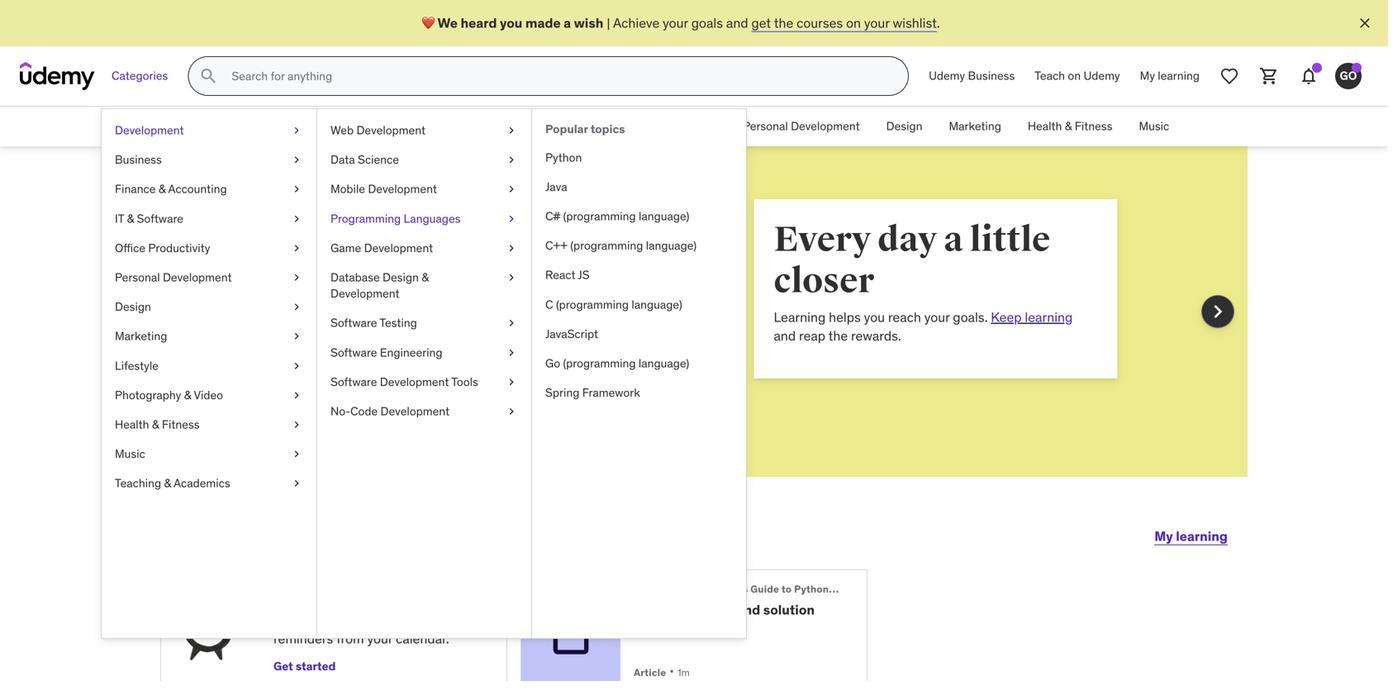 Task type: describe. For each thing, give the bounding box(es) containing it.
0 vertical spatial and
[[726, 14, 748, 31]]

reap
[[665, 327, 691, 344]]

my for my learning link to the bottom
[[1155, 528, 1173, 545]]

web development link
[[317, 116, 531, 145]]

software for software engineering
[[331, 345, 377, 360]]

software engineering
[[331, 345, 443, 360]]

2 udemy from the left
[[1084, 68, 1120, 83]]

language) for c++ (programming language)
[[646, 238, 697, 253]]

popular
[[545, 121, 588, 136]]

teaching
[[115, 476, 161, 491]]

personal development for health & fitness
[[743, 119, 860, 134]]

xsmall image for office productivity
[[290, 240, 303, 256]]

javascript link
[[532, 319, 746, 349]]

software for software testing
[[331, 315, 377, 330]]

•
[[670, 663, 674, 680]]

up.
[[402, 612, 420, 629]]

react js
[[545, 268, 590, 282]]

design link for lifestyle
[[102, 292, 317, 322]]

accounting for health & fitness
[[441, 119, 500, 134]]

0 horizontal spatial music link
[[102, 439, 317, 469]]

business inside udemy business link
[[968, 68, 1015, 83]]

your left the wishlist
[[864, 14, 890, 31]]

finance for lifestyle
[[115, 182, 156, 196]]

finance & accounting link for lifestyle
[[102, 175, 317, 204]]

finance & accounting for health & fitness
[[388, 119, 500, 134]]

personal development for lifestyle
[[115, 270, 232, 285]]

office for lifestyle
[[115, 240, 145, 255]]

notifications image
[[1299, 66, 1319, 86]]

every day a little closer learning helps you reach your goals. keep learning and reap the rewards.
[[639, 218, 938, 344]]

c
[[545, 297, 553, 312]]

music for rightmost the music link
[[1139, 119, 1170, 134]]

.
[[937, 14, 940, 31]]

go (programming language) link
[[532, 349, 746, 378]]

it for lifestyle
[[115, 211, 124, 226]]

ultimate
[[654, 583, 696, 595]]

wish
[[574, 14, 604, 31]]

it for health & fitness
[[526, 119, 536, 134]]

xsmall image for web development
[[505, 122, 518, 139]]

data
[[331, 152, 355, 167]]

tools
[[452, 374, 478, 389]]

closer
[[639, 260, 740, 303]]

0 vertical spatial learning
[[1158, 68, 1200, 83]]

spring framework
[[545, 385, 640, 400]]

you inside every day a little closer learning helps you reach your goals. keep learning and reap the rewards.
[[730, 309, 750, 326]]

design for health & fitness
[[887, 119, 923, 134]]

database design & development
[[331, 270, 429, 301]]

development link
[[102, 116, 317, 145]]

solution
[[764, 601, 815, 618]]

testing
[[380, 315, 417, 330]]

learning
[[639, 309, 691, 326]]

day inside every day a little closer learning helps you reach your goals. keep learning and reap the rewards.
[[743, 218, 803, 261]]

little inside every day a little closer learning helps you reach your goals. keep learning and reap the rewards.
[[835, 218, 916, 261]]

1 vertical spatial health & fitness
[[115, 417, 200, 432]]

udemy business link
[[919, 56, 1025, 96]]

c++ (programming language) link
[[532, 231, 746, 260]]

business for health & fitness
[[314, 119, 361, 134]]

carousel element
[[0, 146, 1389, 517]]

guide
[[751, 583, 779, 595]]

business for lifestyle
[[115, 152, 162, 167]]

a
[[274, 612, 282, 629]]

you have alerts image
[[1352, 63, 1362, 73]]

xsmall image for software testing
[[505, 315, 518, 331]]

programming languages element
[[531, 109, 746, 638]]

python inside programming languages element
[[545, 150, 582, 165]]

goals.
[[818, 309, 853, 326]]

game development
[[331, 240, 433, 255]]

calendar.
[[396, 630, 449, 647]]

let's
[[160, 516, 223, 550]]

office productivity for health & fitness
[[621, 119, 717, 134]]

xsmall image for marketing
[[290, 328, 303, 344]]

(programming for c++
[[571, 238, 643, 253]]

0 vertical spatial a
[[564, 14, 571, 31]]

go (programming language)
[[545, 356, 690, 371]]

started
[[296, 659, 336, 674]]

c (programming language) link
[[532, 290, 746, 319]]

udemy business
[[929, 68, 1015, 83]]

accounting for lifestyle
[[168, 182, 227, 196]]

science
[[358, 152, 399, 167]]

1m
[[678, 666, 690, 679]]

database design & development link
[[317, 263, 531, 308]]

js
[[578, 268, 590, 282]]

finance for health & fitness
[[388, 119, 429, 134]]

wishlist
[[893, 14, 937, 31]]

learning inside every day a little closer learning helps you reach your goals. keep learning and reap the rewards.
[[890, 309, 938, 326]]

11.
[[634, 601, 650, 618]]

11. homework and solution link
[[634, 601, 841, 618]]

1 horizontal spatial health & fitness link
[[1015, 107, 1126, 146]]

marketing link for lifestyle
[[102, 322, 317, 351]]

get started
[[274, 659, 336, 674]]

❤️   we heard you made a wish | achieve your goals and get the courses on your wishlist .
[[422, 14, 940, 31]]

xsmall image for photography & video
[[290, 387, 303, 403]]

design link for health & fitness
[[873, 107, 936, 146]]

(programming for go
[[563, 356, 636, 371]]

xsmall image for no-code development
[[505, 403, 518, 419]]

xsmall image for personal development
[[290, 269, 303, 286]]

office for health & fitness
[[621, 119, 652, 134]]

development inside 'database design & development'
[[331, 286, 400, 301]]

spring
[[545, 385, 580, 400]]

business link for health & fitness
[[301, 107, 375, 146]]

xsmall image for programming languages
[[505, 211, 518, 227]]

0 vertical spatial fitness
[[1075, 119, 1113, 134]]

courses
[[797, 14, 843, 31]]

(programming for c
[[556, 297, 629, 312]]

beginners
[[699, 583, 748, 595]]

to inside the ultimate beginners guide to python programming 11. homework and solution
[[782, 583, 792, 595]]

categories
[[112, 68, 168, 83]]

Search for anything text field
[[228, 62, 889, 90]]

2 vertical spatial learning
[[1176, 528, 1228, 545]]

react
[[545, 268, 576, 282]]

c# (programming language) link
[[532, 202, 746, 231]]

xsmall image for database design & development
[[505, 269, 518, 286]]

productivity for health & fitness
[[655, 119, 717, 134]]

0 vertical spatial my learning
[[1140, 68, 1200, 83]]

0 vertical spatial my learning link
[[1130, 56, 1210, 96]]

go
[[545, 356, 560, 371]]

go link
[[1329, 56, 1369, 96]]

lifestyle link
[[102, 351, 317, 380]]

java
[[545, 179, 567, 194]]

get the courses on your wishlist link
[[752, 14, 937, 31]]

1 vertical spatial health
[[115, 417, 149, 432]]

photography & video link
[[102, 380, 317, 410]]

1 vertical spatial fitness
[[162, 417, 200, 432]]

marketing link for health & fitness
[[936, 107, 1015, 146]]

it & software link for health & fitness
[[513, 107, 608, 146]]

xsmall image for finance & accounting
[[290, 181, 303, 197]]

udemy image
[[20, 62, 95, 90]]

0 vertical spatial health
[[1028, 119, 1062, 134]]

every
[[639, 218, 737, 261]]

start
[[228, 516, 292, 550]]

java link
[[532, 172, 746, 202]]

code
[[350, 404, 378, 419]]

spring framework link
[[532, 378, 746, 408]]

0 horizontal spatial on
[[846, 14, 861, 31]]

data science
[[331, 152, 399, 167]]

get inside button
[[274, 659, 293, 674]]

your inside every day a little closer learning helps you reach your goals. keep learning and reap the rewards.
[[790, 309, 815, 326]]

c#
[[545, 209, 561, 224]]

close image
[[1357, 15, 1374, 31]]

1 vertical spatial on
[[1068, 68, 1081, 83]]

article
[[634, 666, 666, 679]]

1 horizontal spatial music link
[[1126, 107, 1183, 146]]

learning,
[[297, 516, 417, 550]]

wishlist image
[[1220, 66, 1240, 86]]

time
[[336, 587, 364, 604]]

reach
[[754, 309, 787, 326]]

engineering
[[380, 345, 443, 360]]

it & software for lifestyle
[[115, 211, 183, 226]]

software testing
[[331, 315, 417, 330]]

language) for go (programming language)
[[639, 356, 690, 371]]

made
[[526, 14, 561, 31]]

homework
[[653, 601, 734, 618]]

xsmall image for lifestyle
[[290, 358, 303, 374]]

xsmall image for teaching & academics
[[290, 475, 303, 492]]

the inside every day a little closer learning helps you reach your goals. keep learning and reap the rewards.
[[694, 327, 713, 344]]

0 horizontal spatial you
[[500, 14, 523, 31]]



Task type: vqa. For each thing, say whether or not it's contained in the screenshot.
the bottommost My
yes



Task type: locate. For each thing, give the bounding box(es) containing it.
1 horizontal spatial marketing link
[[936, 107, 1015, 146]]

0 vertical spatial marketing link
[[936, 107, 1015, 146]]

my learning link
[[1130, 56, 1210, 96], [1155, 517, 1228, 556]]

accounting up 'data science' link at the left of the page
[[441, 119, 500, 134]]

xsmall image for it & software
[[290, 211, 303, 227]]

0 horizontal spatial business
[[115, 152, 162, 167]]

office productivity for lifestyle
[[115, 240, 210, 255]]

marketing up "lifestyle" at the bottom of the page
[[115, 329, 167, 344]]

go
[[1340, 68, 1358, 83]]

design inside 'database design & development'
[[383, 270, 419, 285]]

personal development link for health & fitness
[[730, 107, 873, 146]]

0 vertical spatial music link
[[1126, 107, 1183, 146]]

0 vertical spatial personal
[[743, 119, 788, 134]]

photography
[[115, 388, 181, 402]]

(programming down 'c# (programming language)'
[[571, 238, 643, 253]]

on right teach
[[1068, 68, 1081, 83]]

1 vertical spatial programming
[[832, 583, 898, 595]]

health & fitness link down video in the left of the page
[[102, 410, 317, 439]]

2 vertical spatial business
[[115, 152, 162, 167]]

goals
[[692, 14, 723, 31]]

1 horizontal spatial personal development link
[[730, 107, 873, 146]]

1 unread notification image
[[1312, 63, 1322, 73]]

business up data
[[314, 119, 361, 134]]

1 vertical spatial personal
[[115, 270, 160, 285]]

business down development link
[[115, 152, 162, 167]]

a inside every day a little closer learning helps you reach your goals. keep learning and reap the rewards.
[[809, 218, 829, 261]]

and inside every day a little closer learning helps you reach your goals. keep learning and reap the rewards.
[[639, 327, 661, 344]]

1 vertical spatial design
[[383, 270, 419, 285]]

xsmall image for data science
[[505, 152, 518, 168]]

xsmall image inside development link
[[290, 122, 303, 139]]

music link
[[1126, 107, 1183, 146], [102, 439, 317, 469]]

xsmall image
[[290, 122, 303, 139], [505, 122, 518, 139], [290, 152, 303, 168], [505, 152, 518, 168], [290, 211, 303, 227], [290, 240, 303, 256], [505, 240, 518, 256], [290, 269, 303, 286], [505, 269, 518, 286], [290, 299, 303, 315], [505, 315, 518, 331], [290, 387, 303, 403], [290, 417, 303, 433], [290, 475, 303, 492]]

health down photography
[[115, 417, 149, 432]]

to inside 'schedule time to learn a little each day adds up. get reminders from your calendar.'
[[367, 587, 381, 604]]

1 horizontal spatial finance
[[388, 119, 429, 134]]

2 vertical spatial and
[[737, 601, 761, 618]]

no-code development
[[331, 404, 450, 419]]

health & fitness down teach on udemy link
[[1028, 119, 1113, 134]]

and inside the ultimate beginners guide to python programming 11. homework and solution
[[737, 601, 761, 618]]

language) for c (programming language)
[[632, 297, 682, 312]]

business link
[[301, 107, 375, 146], [102, 145, 317, 175]]

1 udemy from the left
[[929, 68, 965, 83]]

1 horizontal spatial it
[[526, 119, 536, 134]]

finance & accounting link up mobile development link
[[375, 107, 513, 146]]

gary
[[423, 516, 489, 550]]

and down guide
[[737, 601, 761, 618]]

(programming for c#
[[563, 209, 636, 224]]

udemy right teach
[[1084, 68, 1120, 83]]

helps
[[694, 309, 726, 326]]

react js link
[[532, 260, 746, 290]]

academics
[[174, 476, 230, 491]]

health & fitness link down teach on udemy link
[[1015, 107, 1126, 146]]

0 horizontal spatial health & fitness link
[[102, 410, 317, 439]]

xsmall image inside programming languages link
[[505, 211, 518, 227]]

marketing for lifestyle
[[115, 329, 167, 344]]

1 horizontal spatial music
[[1139, 119, 1170, 134]]

1 vertical spatial it & software link
[[102, 204, 317, 233]]

programming inside the ultimate beginners guide to python programming 11. homework and solution
[[832, 583, 898, 595]]

it & software link for lifestyle
[[102, 204, 317, 233]]

0 horizontal spatial health & fitness
[[115, 417, 200, 432]]

finance & accounting up 'data science' link at the left of the page
[[388, 119, 500, 134]]

0 horizontal spatial finance & accounting
[[115, 182, 227, 196]]

python up solution
[[794, 583, 829, 595]]

marketing for health & fitness
[[949, 119, 1002, 134]]

categories button
[[102, 56, 178, 96]]

❤️
[[422, 14, 435, 31]]

0 horizontal spatial design link
[[102, 292, 317, 322]]

accounting down development link
[[168, 182, 227, 196]]

1 vertical spatial music link
[[102, 439, 317, 469]]

my
[[1140, 68, 1155, 83], [1155, 528, 1173, 545]]

music for the leftmost the music link
[[115, 446, 145, 461]]

video
[[194, 388, 223, 402]]

marketing down udemy business link
[[949, 119, 1002, 134]]

0 vertical spatial on
[[846, 14, 861, 31]]

business left teach
[[968, 68, 1015, 83]]

(programming down the js on the top of page
[[556, 297, 629, 312]]

it & software
[[526, 119, 595, 134], [115, 211, 183, 226]]

xsmall image inside database design & development link
[[505, 269, 518, 286]]

lifestyle
[[115, 358, 159, 373]]

xsmall image for health & fitness
[[290, 417, 303, 433]]

health & fitness
[[1028, 119, 1113, 134], [115, 417, 200, 432]]

0 vertical spatial you
[[500, 14, 523, 31]]

little
[[835, 218, 916, 261], [285, 612, 311, 629]]

it & software link
[[513, 107, 608, 146], [102, 204, 317, 233]]

1 vertical spatial health & fitness link
[[102, 410, 317, 439]]

1 vertical spatial productivity
[[148, 240, 210, 255]]

0 vertical spatial office
[[621, 119, 652, 134]]

reminders
[[274, 630, 333, 647]]

mobile development link
[[317, 175, 531, 204]]

teach on udemy
[[1035, 68, 1120, 83]]

let's start learning, gary
[[160, 516, 489, 550]]

1 horizontal spatial little
[[835, 218, 916, 261]]

xsmall image for software engineering
[[505, 344, 518, 361]]

c++ (programming language)
[[545, 238, 697, 253]]

0 horizontal spatial day
[[346, 612, 367, 629]]

personal for lifestyle
[[115, 270, 160, 285]]

xsmall image inside finance & accounting link
[[290, 181, 303, 197]]

0 vertical spatial productivity
[[655, 119, 717, 134]]

software development tools link
[[317, 367, 531, 397]]

xsmall image for development
[[290, 122, 303, 139]]

& inside 'database design & development'
[[422, 270, 429, 285]]

day inside 'schedule time to learn a little each day adds up. get reminders from your calendar.'
[[346, 612, 367, 629]]

2 horizontal spatial business
[[968, 68, 1015, 83]]

1 horizontal spatial marketing
[[949, 119, 1002, 134]]

and down the learning
[[639, 327, 661, 344]]

python inside the ultimate beginners guide to python programming 11. homework and solution
[[794, 583, 829, 595]]

0 horizontal spatial finance
[[115, 182, 156, 196]]

marketing link down udemy business link
[[936, 107, 1015, 146]]

your right reach
[[790, 309, 815, 326]]

0 vertical spatial personal development link
[[730, 107, 873, 146]]

0 vertical spatial accounting
[[441, 119, 500, 134]]

business
[[968, 68, 1015, 83], [314, 119, 361, 134], [115, 152, 162, 167]]

languages
[[404, 211, 461, 226]]

your inside 'schedule time to learn a little each day adds up. get reminders from your calendar.'
[[367, 630, 393, 647]]

xsmall image inside marketing "link"
[[290, 328, 303, 344]]

0 horizontal spatial finance & accounting link
[[102, 175, 317, 204]]

the down the helps
[[694, 327, 713, 344]]

0 vertical spatial business
[[968, 68, 1015, 83]]

1 vertical spatial office
[[115, 240, 145, 255]]

1 horizontal spatial get
[[423, 612, 445, 629]]

language) for c# (programming language)
[[639, 209, 690, 224]]

achieve
[[613, 14, 660, 31]]

teaching & academics
[[115, 476, 230, 491]]

1 vertical spatial design link
[[102, 292, 317, 322]]

xsmall image inside software testing link
[[505, 315, 518, 331]]

1 horizontal spatial you
[[730, 309, 750, 326]]

0 horizontal spatial programming
[[331, 211, 401, 226]]

0 vertical spatial my
[[1140, 68, 1155, 83]]

xsmall image for software development tools
[[505, 374, 518, 390]]

1 vertical spatial marketing link
[[102, 322, 317, 351]]

shopping cart with 0 items image
[[1260, 66, 1279, 86]]

xsmall image inside mobile development link
[[505, 181, 518, 197]]

xsmall image for business
[[290, 152, 303, 168]]

finance & accounting link down development link
[[102, 175, 317, 204]]

office productivity link for health & fitness
[[608, 107, 730, 146]]

the ultimate beginners guide to python programming 11. homework and solution
[[634, 583, 898, 618]]

personal
[[743, 119, 788, 134], [115, 270, 160, 285]]

1 vertical spatial my learning
[[1155, 528, 1228, 545]]

0 vertical spatial get
[[423, 612, 445, 629]]

keep learning link
[[857, 309, 938, 326]]

1 vertical spatial office productivity link
[[102, 233, 317, 263]]

no-
[[331, 404, 350, 419]]

health & fitness link
[[1015, 107, 1126, 146], [102, 410, 317, 439]]

language) down java link
[[639, 209, 690, 224]]

1 horizontal spatial personal development
[[743, 119, 860, 134]]

c# (programming language)
[[545, 209, 690, 224]]

0 horizontal spatial design
[[115, 299, 151, 314]]

1 horizontal spatial personal
[[743, 119, 788, 134]]

0 vertical spatial finance & accounting link
[[375, 107, 513, 146]]

you left made
[[500, 14, 523, 31]]

1 vertical spatial it & software
[[115, 211, 183, 226]]

personal for health & fitness
[[743, 119, 788, 134]]

0 vertical spatial marketing
[[949, 119, 1002, 134]]

1 horizontal spatial day
[[743, 218, 803, 261]]

personal development link for lifestyle
[[102, 263, 317, 292]]

office productivity link for lifestyle
[[102, 233, 317, 263]]

0 vertical spatial it
[[526, 119, 536, 134]]

software development tools
[[331, 374, 478, 389]]

udemy
[[929, 68, 965, 83], [1084, 68, 1120, 83]]

article • 1m
[[634, 663, 690, 680]]

finance & accounting down development link
[[115, 182, 227, 196]]

1 vertical spatial office productivity
[[115, 240, 210, 255]]

language) up the closer
[[646, 238, 697, 253]]

day up reach
[[743, 218, 803, 261]]

0 horizontal spatial office productivity
[[115, 240, 210, 255]]

adds
[[370, 612, 399, 629]]

|
[[607, 14, 610, 31]]

xsmall image inside no-code development link
[[505, 403, 518, 419]]

xsmall image inside office productivity link
[[290, 240, 303, 256]]

language) down react js link
[[632, 297, 682, 312]]

0 horizontal spatial it & software link
[[102, 204, 317, 233]]

marketing link up video in the left of the page
[[102, 322, 317, 351]]

xsmall image for mobile development
[[505, 181, 518, 197]]

0 vertical spatial python
[[545, 150, 582, 165]]

on right courses
[[846, 14, 861, 31]]

0 vertical spatial finance
[[388, 119, 429, 134]]

get up 'calendar.'
[[423, 612, 445, 629]]

get
[[423, 612, 445, 629], [274, 659, 293, 674]]

software for software development tools
[[331, 374, 377, 389]]

finance
[[388, 119, 429, 134], [115, 182, 156, 196]]

health
[[1028, 119, 1062, 134], [115, 417, 149, 432]]

xsmall image inside 'software engineering' link
[[505, 344, 518, 361]]

fitness down photography & video
[[162, 417, 200, 432]]

& inside 'link'
[[184, 388, 191, 402]]

xsmall image for music
[[290, 446, 303, 462]]

xsmall image
[[290, 181, 303, 197], [505, 181, 518, 197], [505, 211, 518, 227], [290, 328, 303, 344], [505, 344, 518, 361], [290, 358, 303, 374], [505, 374, 518, 390], [505, 403, 518, 419], [290, 446, 303, 462]]

1 vertical spatial you
[[730, 309, 750, 326]]

photography & video
[[115, 388, 223, 402]]

your down adds
[[367, 630, 393, 647]]

0 horizontal spatial marketing
[[115, 329, 167, 344]]

a left wish
[[564, 14, 571, 31]]

your left goals
[[663, 14, 688, 31]]

1 horizontal spatial finance & accounting link
[[375, 107, 513, 146]]

language)
[[639, 209, 690, 224], [646, 238, 697, 253], [632, 297, 682, 312], [639, 356, 690, 371]]

your
[[663, 14, 688, 31], [864, 14, 890, 31], [790, 309, 815, 326], [367, 630, 393, 647]]

music
[[1139, 119, 1170, 134], [115, 446, 145, 461]]

1 vertical spatial business
[[314, 119, 361, 134]]

1 vertical spatial it
[[115, 211, 124, 226]]

submit search image
[[199, 66, 218, 86]]

0 horizontal spatial personal
[[115, 270, 160, 285]]

get left started on the left bottom of the page
[[274, 659, 293, 674]]

xsmall image inside game development link
[[505, 240, 518, 256]]

(programming up the spring framework
[[563, 356, 636, 371]]

0 vertical spatial the
[[774, 14, 794, 31]]

topics
[[591, 121, 625, 136]]

0 horizontal spatial health
[[115, 417, 149, 432]]

software engineering link
[[317, 338, 531, 367]]

each
[[314, 612, 343, 629]]

0 horizontal spatial accounting
[[168, 182, 227, 196]]

next image
[[1205, 298, 1231, 325]]

1 horizontal spatial programming
[[832, 583, 898, 595]]

udemy down .
[[929, 68, 965, 83]]

xsmall image for design
[[290, 299, 303, 315]]

1 horizontal spatial health & fitness
[[1028, 119, 1113, 134]]

0 horizontal spatial the
[[694, 327, 713, 344]]

day up "from"
[[346, 612, 367, 629]]

javascript
[[545, 326, 598, 341]]

1 vertical spatial music
[[115, 446, 145, 461]]

game
[[331, 240, 361, 255]]

xsmall image inside 'software development tools' link
[[505, 374, 518, 390]]

a
[[564, 14, 571, 31], [809, 218, 829, 261]]

get
[[752, 14, 771, 31]]

&
[[431, 119, 439, 134], [538, 119, 545, 134], [1065, 119, 1072, 134], [159, 182, 166, 196], [127, 211, 134, 226], [422, 270, 429, 285], [184, 388, 191, 402], [152, 417, 159, 432], [164, 476, 171, 491]]

xsmall image inside web development link
[[505, 122, 518, 139]]

health & fitness down photography
[[115, 417, 200, 432]]

programming languages link
[[317, 204, 531, 233]]

1 horizontal spatial health
[[1028, 119, 1062, 134]]

it & software for health & fitness
[[526, 119, 595, 134]]

xsmall image inside photography & video 'link'
[[290, 387, 303, 403]]

to
[[782, 583, 792, 595], [367, 587, 381, 604]]

0 vertical spatial it & software link
[[513, 107, 608, 146]]

health down teach
[[1028, 119, 1062, 134]]

python link
[[532, 143, 746, 172]]

finance & accounting link
[[375, 107, 513, 146], [102, 175, 317, 204]]

business link for lifestyle
[[102, 145, 317, 175]]

you up rewards.
[[730, 309, 750, 326]]

xsmall image inside business link
[[290, 152, 303, 168]]

(programming up c++ (programming language) at the top
[[563, 209, 636, 224]]

1 vertical spatial my learning link
[[1155, 517, 1228, 556]]

xsmall image inside 'data science' link
[[505, 152, 518, 168]]

0 vertical spatial office productivity link
[[608, 107, 730, 146]]

0 horizontal spatial music
[[115, 446, 145, 461]]

and left get
[[726, 14, 748, 31]]

web
[[331, 123, 354, 138]]

0 horizontal spatial to
[[367, 587, 381, 604]]

1 vertical spatial get
[[274, 659, 293, 674]]

we
[[438, 14, 458, 31]]

a up goals.
[[809, 218, 829, 261]]

software
[[548, 119, 595, 134], [137, 211, 183, 226], [331, 315, 377, 330], [331, 345, 377, 360], [331, 374, 377, 389]]

you
[[500, 14, 523, 31], [730, 309, 750, 326]]

0 vertical spatial health & fitness link
[[1015, 107, 1126, 146]]

mobile
[[331, 182, 365, 196]]

productivity for lifestyle
[[148, 240, 210, 255]]

1 vertical spatial learning
[[890, 309, 938, 326]]

fitness down teach on udemy link
[[1075, 119, 1113, 134]]

1 vertical spatial a
[[809, 218, 829, 261]]

schedule time to learn a little each day adds up. get reminders from your calendar.
[[274, 587, 449, 647]]

finance & accounting
[[388, 119, 500, 134], [115, 182, 227, 196]]

1 vertical spatial marketing
[[115, 329, 167, 344]]

little inside 'schedule time to learn a little each day adds up. get reminders from your calendar.'
[[285, 612, 311, 629]]

programming languages
[[331, 211, 461, 226]]

keep
[[857, 309, 887, 326]]

get started button
[[274, 655, 336, 678]]

1 horizontal spatial a
[[809, 218, 829, 261]]

0 vertical spatial design
[[887, 119, 923, 134]]

0 horizontal spatial marketing link
[[102, 322, 317, 351]]

the right get
[[774, 14, 794, 31]]

little up keep
[[835, 218, 916, 261]]

0 vertical spatial programming
[[331, 211, 401, 226]]

python down popular
[[545, 150, 582, 165]]

xsmall image inside the music link
[[290, 446, 303, 462]]

c++
[[545, 238, 568, 253]]

1 horizontal spatial the
[[774, 14, 794, 31]]

0 vertical spatial health & fitness
[[1028, 119, 1113, 134]]

web development
[[331, 123, 426, 138]]

design for lifestyle
[[115, 299, 151, 314]]

to right time on the left of the page
[[367, 587, 381, 604]]

0 horizontal spatial productivity
[[148, 240, 210, 255]]

1 horizontal spatial to
[[782, 583, 792, 595]]

finance & accounting link for health & fitness
[[375, 107, 513, 146]]

office
[[621, 119, 652, 134], [115, 240, 145, 255]]

2 vertical spatial design
[[115, 299, 151, 314]]

little up reminders
[[285, 612, 311, 629]]

1 horizontal spatial it & software link
[[513, 107, 608, 146]]

xsmall image for game development
[[505, 240, 518, 256]]

finance & accounting for lifestyle
[[115, 182, 227, 196]]

1 vertical spatial and
[[639, 327, 661, 344]]

my for top my learning link
[[1140, 68, 1155, 83]]

get inside 'schedule time to learn a little each day adds up. get reminders from your calendar.'
[[423, 612, 445, 629]]

1 horizontal spatial accounting
[[441, 119, 500, 134]]

design
[[887, 119, 923, 134], [383, 270, 419, 285], [115, 299, 151, 314]]

language) down reap
[[639, 356, 690, 371]]

to up solution
[[782, 583, 792, 595]]

xsmall image inside the lifestyle link
[[290, 358, 303, 374]]

accounting
[[441, 119, 500, 134], [168, 182, 227, 196]]

xsmall image inside the teaching & academics link
[[290, 475, 303, 492]]



